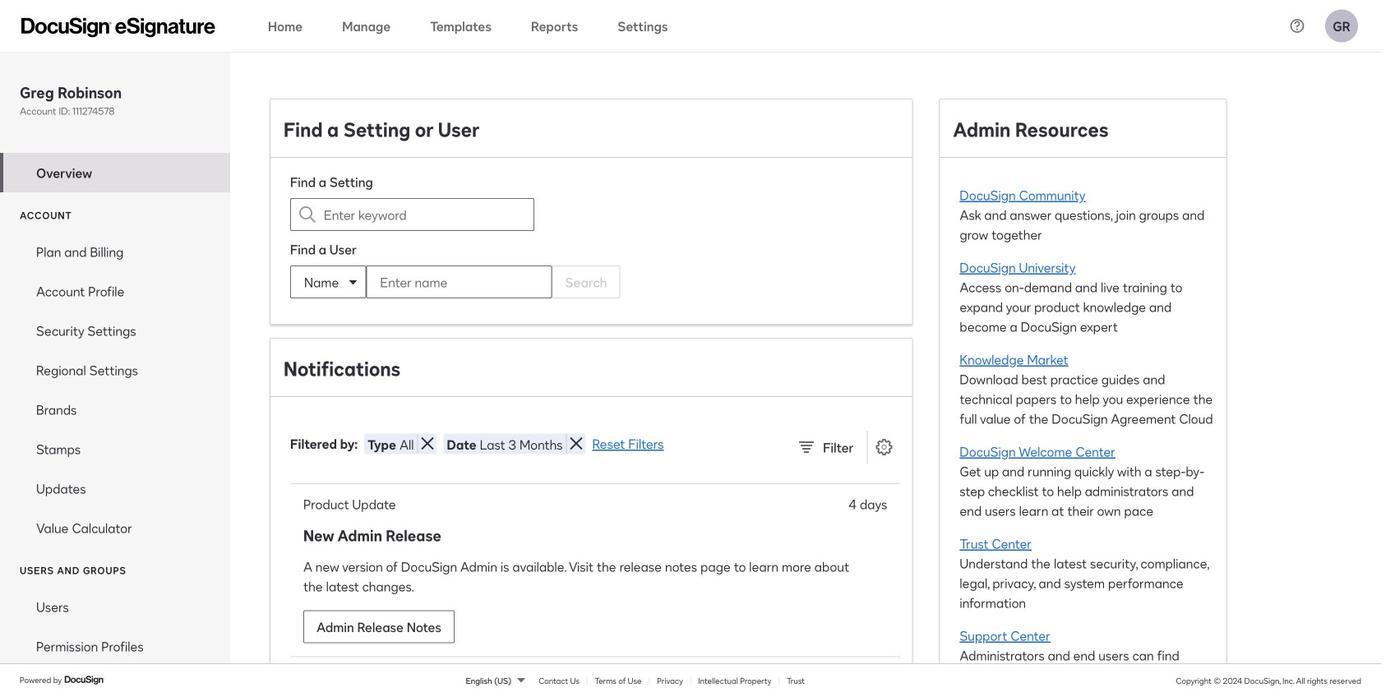 Task type: describe. For each thing, give the bounding box(es) containing it.
docusign admin image
[[21, 18, 215, 37]]



Task type: vqa. For each thing, say whether or not it's contained in the screenshot.
DocuSign Admin image
yes



Task type: locate. For each thing, give the bounding box(es) containing it.
account element
[[0, 232, 230, 548]]

Enter keyword text field
[[324, 199, 501, 230]]

Enter name text field
[[367, 266, 519, 298]]

docusign image
[[64, 674, 105, 687]]

users and groups element
[[0, 587, 230, 697]]



